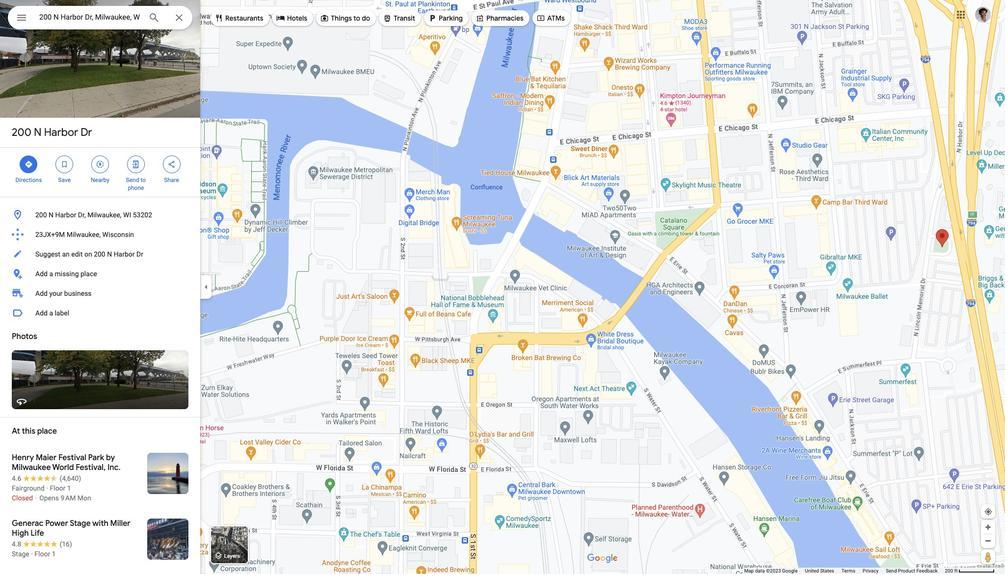 Task type: vqa. For each thing, say whether or not it's contained in the screenshot.
3rd the SEA – PDX from the bottom of the page
no



Task type: locate. For each thing, give the bounding box(es) containing it.
2 vertical spatial n
[[107, 250, 112, 258]]

business
[[64, 290, 92, 298]]

stage left with
[[70, 519, 91, 529]]

missing
[[55, 270, 79, 278]]

2 add from the top
[[35, 290, 48, 298]]


[[215, 13, 223, 24]]

1 down 4.8 stars 16 reviews image
[[52, 550, 56, 558]]

a
[[49, 270, 53, 278], [49, 309, 53, 317]]

milwaukee
[[12, 463, 51, 473]]


[[537, 13, 545, 24]]

a left label
[[49, 309, 53, 317]]

0 vertical spatial floor
[[50, 485, 65, 492]]

200 n harbor dr, milwaukee, wi 53202
[[35, 211, 152, 219]]

place down on
[[81, 270, 97, 278]]

1 inside fairground · floor 1 closed ⋅ opens 9 am mon
[[67, 485, 71, 492]]

harbor up 
[[44, 126, 78, 139]]

0 vertical spatial send
[[126, 177, 139, 184]]

at
[[12, 427, 20, 436]]

add
[[35, 270, 48, 278], [35, 290, 48, 298], [35, 309, 48, 317]]

· down 4.6 stars 4,640 reviews image
[[46, 485, 48, 492]]

0 vertical spatial harbor
[[44, 126, 78, 139]]

restaurants
[[225, 14, 263, 23]]

0 vertical spatial stage
[[70, 519, 91, 529]]

n up directions
[[34, 126, 42, 139]]

add your business
[[35, 290, 92, 298]]

0 horizontal spatial stage
[[12, 550, 29, 558]]


[[428, 13, 437, 24]]

send product feedback button
[[886, 568, 938, 574]]

high
[[12, 529, 29, 539]]

1 vertical spatial place
[[37, 427, 57, 436]]

google
[[782, 569, 798, 574]]

1 horizontal spatial to
[[354, 14, 360, 23]]

0 horizontal spatial dr
[[81, 126, 92, 139]]

0 horizontal spatial to
[[141, 177, 146, 184]]

send inside send to phone
[[126, 177, 139, 184]]

add left the your
[[35, 290, 48, 298]]

milwaukee, inside 23jx+9m milwaukee, wisconsin button
[[67, 231, 101, 239]]

1 vertical spatial ·
[[31, 550, 33, 558]]

dr up actions for 200 n harbor dr region
[[81, 126, 92, 139]]

united states
[[805, 569, 835, 574]]

1 vertical spatial harbor
[[55, 211, 76, 219]]

1 for life
[[52, 550, 56, 558]]

1 horizontal spatial place
[[81, 270, 97, 278]]

1 vertical spatial add
[[35, 290, 48, 298]]

4.8 stars 16 reviews image
[[12, 540, 72, 549]]

0 vertical spatial milwaukee,
[[87, 211, 122, 219]]

1 vertical spatial a
[[49, 309, 53, 317]]

floor inside fairground · floor 1 closed ⋅ opens 9 am mon
[[50, 485, 65, 492]]

23jx+9m
[[35, 231, 65, 239]]

festival
[[58, 453, 86, 463]]

0 vertical spatial add
[[35, 270, 48, 278]]

world
[[52, 463, 74, 473]]

1 a from the top
[[49, 270, 53, 278]]

add inside button
[[35, 309, 48, 317]]

henry maier festival park by milwaukee world festival, inc.
[[12, 453, 121, 473]]

place right this
[[37, 427, 57, 436]]

harbor left dr,
[[55, 211, 76, 219]]

add down suggest
[[35, 270, 48, 278]]

generac
[[12, 519, 43, 529]]

floor for life
[[35, 550, 50, 558]]

n right on
[[107, 250, 112, 258]]

200 for 200 ft
[[945, 569, 954, 574]]

things
[[331, 14, 352, 23]]

floor down 4.8 stars 16 reviews image
[[35, 550, 50, 558]]

label
[[55, 309, 69, 317]]

0 vertical spatial a
[[49, 270, 53, 278]]

0 vertical spatial to
[[354, 14, 360, 23]]

send inside button
[[886, 569, 897, 574]]

1 up 9 am
[[67, 485, 71, 492]]

milwaukee, down dr,
[[67, 231, 101, 239]]

map data ©2023 google
[[744, 569, 798, 574]]

a inside add a missing place button
[[49, 270, 53, 278]]

1 vertical spatial stage
[[12, 550, 29, 558]]

an
[[62, 250, 70, 258]]

n up 23jx+9m
[[49, 211, 54, 219]]

1 horizontal spatial stage
[[70, 519, 91, 529]]

0 horizontal spatial 1
[[52, 550, 56, 558]]


[[24, 159, 33, 170]]

send up phone
[[126, 177, 139, 184]]

200 up 
[[12, 126, 31, 139]]

 things to do
[[320, 13, 370, 24]]

map
[[744, 569, 754, 574]]

footer
[[744, 568, 945, 574]]

0 horizontal spatial ·
[[31, 550, 33, 558]]

 atms
[[537, 13, 565, 24]]

pharmacies
[[487, 14, 524, 23]]

200 for 200 n harbor dr
[[12, 126, 31, 139]]

floor for world
[[50, 485, 65, 492]]

add a missing place button
[[0, 264, 200, 284]]

200 up 23jx+9m
[[35, 211, 47, 219]]

place inside button
[[81, 270, 97, 278]]

harbor
[[44, 126, 78, 139], [55, 211, 76, 219], [114, 250, 135, 258]]

send product feedback
[[886, 569, 938, 574]]

3 add from the top
[[35, 309, 48, 317]]

1 horizontal spatial n
[[49, 211, 54, 219]]

a for missing
[[49, 270, 53, 278]]

4.6 stars 4,640 reviews image
[[12, 474, 81, 484]]

200
[[12, 126, 31, 139], [35, 211, 47, 219], [94, 250, 105, 258], [945, 569, 954, 574]]

layers
[[224, 553, 240, 560]]

to up phone
[[141, 177, 146, 184]]

stage
[[70, 519, 91, 529], [12, 550, 29, 558]]

1 horizontal spatial ·
[[46, 485, 48, 492]]

·
[[46, 485, 48, 492], [31, 550, 33, 558]]

1 add from the top
[[35, 270, 48, 278]]

footer containing map data ©2023 google
[[744, 568, 945, 574]]

collapse side panel image
[[201, 282, 212, 293]]

0 horizontal spatial n
[[34, 126, 42, 139]]

phone
[[128, 185, 144, 191]]

1 vertical spatial milwaukee,
[[67, 231, 101, 239]]

suggest
[[35, 250, 60, 258]]

 hotels
[[276, 13, 307, 24]]

2 vertical spatial add
[[35, 309, 48, 317]]


[[16, 11, 27, 25]]

fairground · floor 1 closed ⋅ opens 9 am mon
[[12, 485, 91, 502]]

send for send to phone
[[126, 177, 139, 184]]

1 vertical spatial send
[[886, 569, 897, 574]]

maier
[[36, 453, 57, 463]]

23jx+9m milwaukee, wisconsin button
[[0, 225, 200, 244]]

dr down 53202
[[136, 250, 143, 258]]

dr inside button
[[136, 250, 143, 258]]

harbor down wisconsin
[[114, 250, 135, 258]]

2 a from the top
[[49, 309, 53, 317]]

1 horizontal spatial send
[[886, 569, 897, 574]]

0 horizontal spatial place
[[37, 427, 57, 436]]

 button
[[8, 6, 35, 31]]

a inside add a label button
[[49, 309, 53, 317]]

0 vertical spatial 1
[[67, 485, 71, 492]]

floor up 'opens'
[[50, 485, 65, 492]]

1 for world
[[67, 485, 71, 492]]

None field
[[39, 11, 140, 23]]

harbor for dr
[[44, 126, 78, 139]]

milwaukee, up 23jx+9m milwaukee, wisconsin button
[[87, 211, 122, 219]]

add inside button
[[35, 270, 48, 278]]

united states button
[[805, 568, 835, 574]]

4.6
[[12, 475, 21, 483]]

1 vertical spatial to
[[141, 177, 146, 184]]

1 horizontal spatial 1
[[67, 485, 71, 492]]

to left do
[[354, 14, 360, 23]]

· down 4.8 stars 16 reviews image
[[31, 550, 33, 558]]

atms
[[547, 14, 565, 23]]

transit
[[394, 14, 415, 23]]

1 vertical spatial 1
[[52, 550, 56, 558]]

1 horizontal spatial dr
[[136, 250, 143, 258]]

stage down 4.8
[[12, 550, 29, 558]]

1 vertical spatial floor
[[35, 550, 50, 558]]

 transit
[[383, 13, 415, 24]]

0 vertical spatial place
[[81, 270, 97, 278]]

a left missing
[[49, 270, 53, 278]]

generac power stage with miller high life
[[12, 519, 130, 539]]

product
[[898, 569, 916, 574]]

your
[[49, 290, 63, 298]]

1 vertical spatial n
[[49, 211, 54, 219]]

· inside fairground · floor 1 closed ⋅ opens 9 am mon
[[46, 485, 48, 492]]

hotels
[[287, 14, 307, 23]]

· for milwaukee
[[46, 485, 48, 492]]

do
[[362, 14, 370, 23]]

to
[[354, 14, 360, 23], [141, 177, 146, 184]]

add left label
[[35, 309, 48, 317]]

0 horizontal spatial send
[[126, 177, 139, 184]]

inc.
[[108, 463, 121, 473]]

send left product
[[886, 569, 897, 574]]

show your location image
[[984, 508, 993, 516]]

0 vertical spatial n
[[34, 126, 42, 139]]


[[320, 13, 329, 24]]

200 n harbor dr main content
[[0, 0, 200, 574]]

200 left the "ft"
[[945, 569, 954, 574]]

add your business link
[[0, 284, 200, 303]]

1 vertical spatial dr
[[136, 250, 143, 258]]

to inside send to phone
[[141, 177, 146, 184]]

nearby
[[91, 177, 109, 184]]

dr,
[[78, 211, 86, 219]]

milwaukee,
[[87, 211, 122, 219], [67, 231, 101, 239]]

terms button
[[842, 568, 856, 574]]

milwaukee, inside the 200 n harbor dr, milwaukee, wi 53202 button
[[87, 211, 122, 219]]

0 vertical spatial ·
[[46, 485, 48, 492]]

a for label
[[49, 309, 53, 317]]



Task type: describe. For each thing, give the bounding box(es) containing it.
23jx+9m milwaukee, wisconsin
[[35, 231, 134, 239]]

send to phone
[[126, 177, 146, 191]]

wi
[[123, 211, 131, 219]]

parking
[[439, 14, 463, 23]]

2 vertical spatial harbor
[[114, 250, 135, 258]]

200 right on
[[94, 250, 105, 258]]

· for high
[[31, 550, 33, 558]]

park
[[88, 453, 104, 463]]


[[131, 159, 140, 170]]

at this place
[[12, 427, 57, 436]]

opens
[[39, 494, 59, 502]]

 parking
[[428, 13, 463, 24]]

henry
[[12, 453, 34, 463]]

ft
[[955, 569, 958, 574]]

states
[[821, 569, 835, 574]]

google account: tariq douglas  
(tariq.douglas@adept.ai) image
[[976, 7, 991, 22]]

power
[[45, 519, 68, 529]]

add for add your business
[[35, 290, 48, 298]]

google maps element
[[0, 0, 1005, 574]]

0 vertical spatial dr
[[81, 126, 92, 139]]

save
[[58, 177, 71, 184]]

closed
[[12, 494, 33, 502]]

terms
[[842, 569, 856, 574]]

united
[[805, 569, 819, 574]]

edit
[[71, 250, 83, 258]]

©2023
[[766, 569, 781, 574]]

send for send product feedback
[[886, 569, 897, 574]]

life
[[31, 529, 44, 539]]

suggest an edit on 200 n harbor dr
[[35, 250, 143, 258]]

stage inside generac power stage with miller high life
[[70, 519, 91, 529]]

privacy
[[863, 569, 879, 574]]

mon
[[77, 494, 91, 502]]

harbor for dr,
[[55, 211, 76, 219]]

9 am
[[61, 494, 76, 502]]

add a label
[[35, 309, 69, 317]]

 search field
[[8, 6, 192, 31]]

200 for 200 n harbor dr, milwaukee, wi 53202
[[35, 211, 47, 219]]


[[60, 159, 69, 170]]

photos
[[12, 332, 37, 342]]

200 ft
[[945, 569, 958, 574]]


[[476, 13, 485, 24]]

to inside  things to do
[[354, 14, 360, 23]]

add for add a label
[[35, 309, 48, 317]]

actions for 200 n harbor dr region
[[0, 148, 200, 197]]

2 horizontal spatial n
[[107, 250, 112, 258]]

this
[[22, 427, 35, 436]]

wisconsin
[[102, 231, 134, 239]]

fairground
[[12, 485, 45, 492]]


[[276, 13, 285, 24]]

200 N Harbor Dr, Milwaukee, WI 53202 field
[[8, 6, 192, 29]]

4.8
[[12, 541, 21, 548]]

⋅
[[35, 494, 38, 502]]

200 n harbor dr, milwaukee, wi 53202 button
[[0, 205, 200, 225]]

n for 200 n harbor dr, milwaukee, wi 53202
[[49, 211, 54, 219]]


[[96, 159, 105, 170]]

(4,640)
[[60, 475, 81, 483]]

show street view coverage image
[[981, 550, 996, 565]]

add a label button
[[0, 303, 200, 323]]

 pharmacies
[[476, 13, 524, 24]]

miller
[[110, 519, 130, 529]]

share
[[164, 177, 179, 184]]

privacy button
[[863, 568, 879, 574]]

zoom out image
[[985, 538, 992, 545]]

zoom in image
[[985, 524, 992, 531]]

200 ft button
[[945, 569, 995, 574]]

none field inside 200 n harbor dr, milwaukee, wi 53202 field
[[39, 11, 140, 23]]

200 n harbor dr
[[12, 126, 92, 139]]

data
[[755, 569, 765, 574]]

add for add a missing place
[[35, 270, 48, 278]]

on
[[84, 250, 92, 258]]

(16)
[[60, 541, 72, 548]]

directions
[[15, 177, 42, 184]]

with
[[92, 519, 108, 529]]


[[383, 13, 392, 24]]

 restaurants
[[215, 13, 263, 24]]

add a missing place
[[35, 270, 97, 278]]


[[167, 159, 176, 170]]

footer inside google maps element
[[744, 568, 945, 574]]

stage · floor 1
[[12, 550, 56, 558]]

festival,
[[76, 463, 106, 473]]

n for 200 n harbor dr
[[34, 126, 42, 139]]

feedback
[[917, 569, 938, 574]]

by
[[106, 453, 115, 463]]



